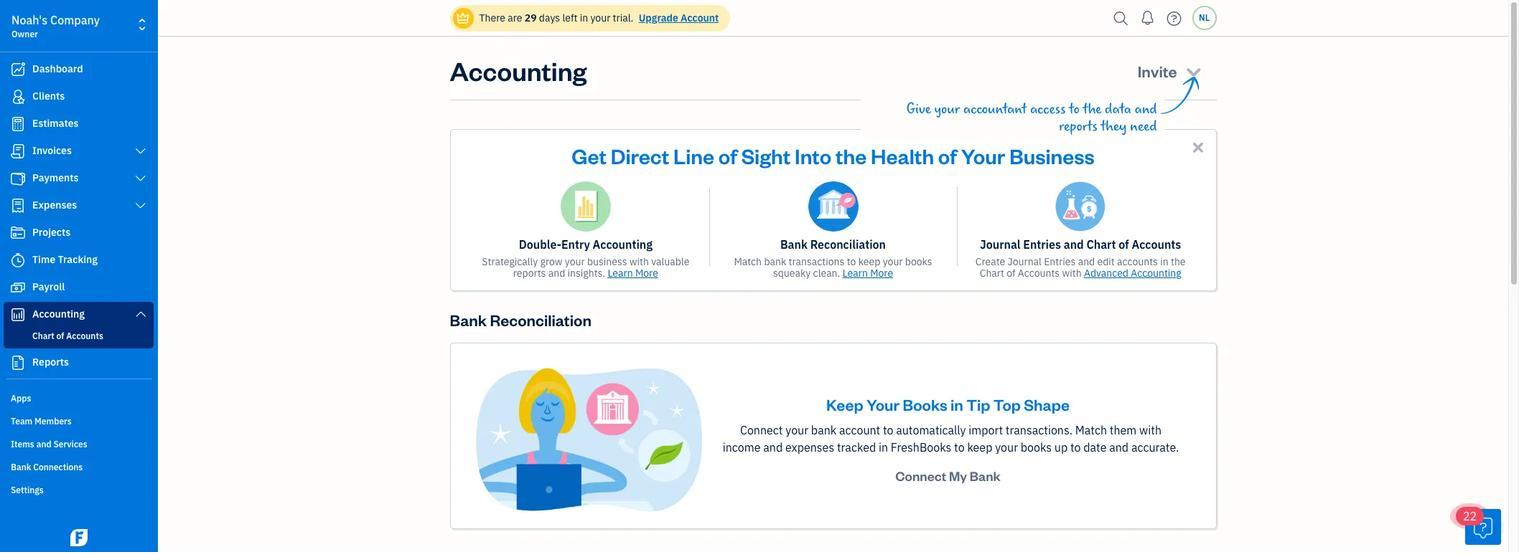 Task type: describe. For each thing, give the bounding box(es) containing it.
accounting right advanced on the right of the page
[[1131, 267, 1182, 280]]

expenses link
[[4, 193, 154, 219]]

income
[[723, 441, 761, 455]]

account
[[681, 11, 719, 24]]

match bank transactions to keep your books squeaky clean.
[[734, 256, 933, 280]]

accounting down are
[[450, 54, 587, 88]]

books
[[903, 395, 948, 415]]

your down import
[[995, 441, 1018, 455]]

get
[[572, 142, 607, 169]]

your inside "match bank transactions to keep your books squeaky clean."
[[883, 256, 903, 269]]

reports link
[[4, 350, 154, 376]]

books inside "match bank transactions to keep your books squeaky clean."
[[905, 256, 933, 269]]

chevron large down image for payments
[[134, 173, 147, 185]]

estimates
[[32, 117, 79, 130]]

left
[[563, 11, 578, 24]]

chevron large down image for invoices
[[134, 146, 147, 157]]

squeaky
[[773, 267, 811, 280]]

services
[[53, 439, 87, 450]]

and inside give your accountant access to the data and reports they need
[[1135, 101, 1157, 118]]

to inside give your accountant access to the data and reports they need
[[1069, 101, 1080, 118]]

company
[[50, 13, 100, 27]]

invoices
[[32, 144, 72, 157]]

0 horizontal spatial the
[[836, 142, 867, 169]]

chart image
[[9, 308, 27, 322]]

notifications image
[[1136, 4, 1159, 32]]

0 vertical spatial entries
[[1024, 238, 1061, 252]]

with inside connect your bank account to automatically import transactions. match them with income and expenses tracked in freshbooks to keep your books up to date and accurate.
[[1140, 424, 1162, 438]]

keep your books in tip top shape
[[827, 395, 1070, 415]]

match inside "match bank transactions to keep your books squeaky clean."
[[734, 256, 762, 269]]

give your accountant access to the data and reports they need
[[907, 101, 1157, 135]]

date
[[1084, 441, 1107, 455]]

timer image
[[9, 254, 27, 268]]

connect your bank account to automatically import transactions. match them with income and expenses tracked in freshbooks to keep your books up to date and accurate.
[[723, 424, 1179, 455]]

payments
[[32, 172, 79, 185]]

health
[[871, 142, 934, 169]]

accounting link
[[4, 302, 154, 328]]

projects link
[[4, 220, 154, 246]]

29
[[525, 11, 537, 24]]

money image
[[9, 281, 27, 295]]

apps link
[[4, 388, 154, 409]]

bank connections
[[11, 462, 83, 473]]

bank down strategically
[[450, 310, 487, 330]]

project image
[[9, 226, 27, 241]]

books inside connect your bank account to automatically import transactions. match them with income and expenses tracked in freshbooks to keep your books up to date and accurate.
[[1021, 441, 1052, 455]]

double-entry accounting image
[[561, 182, 611, 232]]

team members
[[11, 417, 72, 427]]

team
[[11, 417, 32, 427]]

1 vertical spatial your
[[867, 395, 900, 415]]

noah's company owner
[[11, 13, 100, 39]]

clean.
[[813, 267, 840, 280]]

apps
[[11, 394, 31, 404]]

line
[[674, 142, 715, 169]]

expenses
[[786, 441, 835, 455]]

need
[[1130, 118, 1157, 135]]

0 vertical spatial bank reconciliation
[[781, 238, 886, 252]]

shape
[[1024, 395, 1070, 415]]

go to help image
[[1163, 8, 1186, 29]]

double-entry accounting
[[519, 238, 653, 252]]

automatically
[[896, 424, 966, 438]]

payment image
[[9, 172, 27, 186]]

connect your bank account to begin matching your bank transactions image
[[474, 367, 703, 514]]

reports
[[32, 356, 69, 369]]

the inside give your accountant access to the data and reports they need
[[1083, 101, 1102, 118]]

expense image
[[9, 199, 27, 213]]

edit
[[1098, 256, 1115, 269]]

dashboard
[[32, 62, 83, 75]]

estimates link
[[4, 111, 154, 137]]

journal entries and chart of accounts image
[[1056, 182, 1106, 232]]

members
[[35, 417, 72, 427]]

items and services link
[[4, 434, 154, 455]]

0 vertical spatial your
[[961, 142, 1006, 169]]

more for double-entry accounting
[[635, 267, 658, 280]]

accountant
[[964, 101, 1027, 118]]

upgrade account link
[[636, 11, 719, 24]]

there
[[479, 11, 506, 24]]

close image
[[1190, 139, 1207, 156]]

2 horizontal spatial chart
[[1087, 238, 1116, 252]]

settings link
[[4, 480, 154, 501]]

transactions
[[789, 256, 845, 269]]

keep inside connect your bank account to automatically import transactions. match them with income and expenses tracked in freshbooks to keep your books up to date and accurate.
[[968, 441, 993, 455]]

entries inside create journal entries and edit accounts in the chart of accounts with
[[1044, 256, 1076, 269]]

journal entries and chart of accounts
[[980, 238, 1182, 252]]

resource center badge image
[[1466, 510, 1502, 546]]

projects
[[32, 226, 71, 239]]

with inside create journal entries and edit accounts in the chart of accounts with
[[1062, 267, 1082, 280]]

up
[[1055, 441, 1068, 455]]

to right up
[[1071, 441, 1081, 455]]

connect for my
[[896, 468, 947, 485]]

22 button
[[1456, 508, 1502, 546]]

my
[[949, 468, 967, 485]]

keep inside "match bank transactions to keep your books squeaky clean."
[[859, 256, 881, 269]]

to right account
[[883, 424, 894, 438]]

client image
[[9, 90, 27, 104]]

create journal entries and edit accounts in the chart of accounts with
[[976, 256, 1186, 280]]

sight
[[742, 142, 791, 169]]

accounts inside create journal entries and edit accounts in the chart of accounts with
[[1018, 267, 1060, 280]]

search image
[[1110, 8, 1133, 29]]

your left "trial."
[[591, 11, 611, 24]]

they
[[1101, 118, 1127, 135]]

in right 'left'
[[580, 11, 588, 24]]

tracking
[[58, 254, 98, 266]]

time tracking link
[[4, 248, 154, 274]]

access
[[1030, 101, 1066, 118]]

items and services
[[11, 439, 87, 450]]

direct
[[611, 142, 669, 169]]

freshbooks
[[891, 441, 952, 455]]

connect for your
[[740, 424, 783, 438]]

bank inside button
[[970, 468, 1001, 485]]

invite
[[1138, 61, 1177, 81]]

give
[[907, 101, 931, 118]]

accounting up business
[[593, 238, 653, 252]]

of inside create journal entries and edit accounts in the chart of accounts with
[[1007, 267, 1016, 280]]

bank inside connect your bank account to automatically import transactions. match them with income and expenses tracked in freshbooks to keep your books up to date and accurate.
[[811, 424, 837, 438]]

the inside create journal entries and edit accounts in the chart of accounts with
[[1171, 256, 1186, 269]]

main element
[[0, 0, 194, 553]]

1 vertical spatial bank reconciliation
[[450, 310, 592, 330]]

and inside main element
[[36, 439, 51, 450]]



Task type: locate. For each thing, give the bounding box(es) containing it.
in right tracked on the right bottom
[[879, 441, 888, 455]]

2 more from the left
[[870, 267, 893, 280]]

0 horizontal spatial learn more
[[608, 267, 658, 280]]

3 chevron large down image from the top
[[134, 200, 147, 212]]

reports down "access"
[[1059, 118, 1098, 135]]

in left tip
[[951, 395, 964, 415]]

1 horizontal spatial learn more
[[843, 267, 893, 280]]

and down them
[[1110, 441, 1129, 455]]

chevron large down image
[[134, 146, 147, 157], [134, 173, 147, 185], [134, 200, 147, 212]]

2 learn more from the left
[[843, 267, 893, 280]]

1 horizontal spatial the
[[1083, 101, 1102, 118]]

your inside the strategically grow your business with valuable reports and insights.
[[565, 256, 585, 269]]

1 horizontal spatial learn
[[843, 267, 868, 280]]

of right line
[[719, 142, 737, 169]]

chart of accounts
[[32, 331, 103, 342]]

your inside give your accountant access to the data and reports they need
[[935, 101, 960, 118]]

more right business
[[635, 267, 658, 280]]

1 vertical spatial reconciliation
[[490, 310, 592, 330]]

with up accurate. at the right
[[1140, 424, 1162, 438]]

1 vertical spatial keep
[[968, 441, 993, 455]]

learn for entry
[[608, 267, 633, 280]]

chevron large down image up 'expenses' link
[[134, 173, 147, 185]]

time
[[32, 254, 55, 266]]

to
[[1069, 101, 1080, 118], [847, 256, 856, 269], [883, 424, 894, 438], [954, 441, 965, 455], [1071, 441, 1081, 455]]

more for bank reconciliation
[[870, 267, 893, 280]]

0 vertical spatial chevron large down image
[[134, 146, 147, 157]]

to inside "match bank transactions to keep your books squeaky clean."
[[847, 256, 856, 269]]

1 horizontal spatial match
[[1076, 424, 1107, 438]]

create
[[976, 256, 1006, 269]]

2 vertical spatial the
[[1171, 256, 1186, 269]]

tracked
[[837, 441, 876, 455]]

accounts inside main element
[[66, 331, 103, 342]]

chart inside create journal entries and edit accounts in the chart of accounts with
[[980, 267, 1005, 280]]

upgrade
[[639, 11, 678, 24]]

valuable
[[652, 256, 690, 269]]

keep right clean.
[[859, 256, 881, 269]]

keep
[[827, 395, 864, 415]]

clients
[[32, 90, 65, 103]]

and inside create journal entries and edit accounts in the chart of accounts with
[[1078, 256, 1095, 269]]

with
[[630, 256, 649, 269], [1062, 267, 1082, 280], [1140, 424, 1162, 438]]

1 learn from the left
[[608, 267, 633, 280]]

1 horizontal spatial your
[[961, 142, 1006, 169]]

grow
[[540, 256, 563, 269]]

journal inside create journal entries and edit accounts in the chart of accounts with
[[1008, 256, 1042, 269]]

entries
[[1024, 238, 1061, 252], [1044, 256, 1076, 269]]

entry
[[562, 238, 590, 252]]

1 horizontal spatial connect
[[896, 468, 947, 485]]

1 vertical spatial bank
[[811, 424, 837, 438]]

keep
[[859, 256, 881, 269], [968, 441, 993, 455]]

1 horizontal spatial accounts
[[1018, 267, 1060, 280]]

0 vertical spatial keep
[[859, 256, 881, 269]]

1 horizontal spatial bank
[[811, 424, 837, 438]]

business
[[1010, 142, 1095, 169]]

dashboard link
[[4, 57, 154, 83]]

chevron large down image inside invoices link
[[134, 146, 147, 157]]

in
[[580, 11, 588, 24], [1161, 256, 1169, 269], [951, 395, 964, 415], [879, 441, 888, 455]]

learn for reconciliation
[[843, 267, 868, 280]]

freshbooks image
[[68, 530, 90, 547]]

the right "into" at the right top of page
[[836, 142, 867, 169]]

get direct line of sight into the health of your business
[[572, 142, 1095, 169]]

reconciliation
[[811, 238, 886, 252], [490, 310, 592, 330]]

1 horizontal spatial reconciliation
[[811, 238, 886, 252]]

and
[[1135, 101, 1157, 118], [1064, 238, 1084, 252], [1078, 256, 1095, 269], [548, 267, 565, 280], [36, 439, 51, 450], [764, 441, 783, 455], [1110, 441, 1129, 455]]

there are 29 days left in your trial. upgrade account
[[479, 11, 719, 24]]

in inside create journal entries and edit accounts in the chart of accounts with
[[1161, 256, 1169, 269]]

your right clean.
[[883, 256, 903, 269]]

chevron large down image
[[134, 309, 147, 320]]

chevron large down image down the 'estimates' link
[[134, 146, 147, 157]]

chart of accounts link
[[6, 328, 151, 345]]

learn more right clean.
[[843, 267, 893, 280]]

entries down journal entries and chart of accounts
[[1044, 256, 1076, 269]]

1 vertical spatial chart
[[980, 267, 1005, 280]]

1 vertical spatial the
[[836, 142, 867, 169]]

chevrondown image
[[1184, 61, 1204, 81]]

of up the reports
[[56, 331, 64, 342]]

match
[[734, 256, 762, 269], [1076, 424, 1107, 438]]

and right the items
[[36, 439, 51, 450]]

0 horizontal spatial reconciliation
[[490, 310, 592, 330]]

reports inside give your accountant access to the data and reports they need
[[1059, 118, 1098, 135]]

and inside the strategically grow your business with valuable reports and insights.
[[548, 267, 565, 280]]

your down entry
[[565, 256, 585, 269]]

0 vertical spatial bank
[[764, 256, 787, 269]]

transactions.
[[1006, 424, 1073, 438]]

accounts
[[1132, 238, 1182, 252], [1018, 267, 1060, 280], [66, 331, 103, 342]]

journal right the create
[[1008, 256, 1042, 269]]

0 horizontal spatial more
[[635, 267, 658, 280]]

bank reconciliation down strategically
[[450, 310, 592, 330]]

with down journal entries and chart of accounts
[[1062, 267, 1082, 280]]

more
[[635, 267, 658, 280], [870, 267, 893, 280]]

0 vertical spatial connect
[[740, 424, 783, 438]]

1 vertical spatial entries
[[1044, 256, 1076, 269]]

invoice image
[[9, 144, 27, 159]]

your up account
[[867, 395, 900, 415]]

the right accounts
[[1171, 256, 1186, 269]]

1 horizontal spatial bank reconciliation
[[781, 238, 886, 252]]

to up my
[[954, 441, 965, 455]]

expenses
[[32, 199, 77, 212]]

noah's
[[11, 13, 48, 27]]

bank up transactions
[[781, 238, 808, 252]]

1 vertical spatial books
[[1021, 441, 1052, 455]]

account
[[839, 424, 881, 438]]

0 vertical spatial chart
[[1087, 238, 1116, 252]]

2 horizontal spatial the
[[1171, 256, 1186, 269]]

and left insights.
[[548, 267, 565, 280]]

connect my bank button
[[883, 463, 1014, 491]]

2 horizontal spatial with
[[1140, 424, 1162, 438]]

0 vertical spatial reports
[[1059, 118, 1098, 135]]

accounts down 'accounting' "link"
[[66, 331, 103, 342]]

are
[[508, 11, 522, 24]]

2 vertical spatial chevron large down image
[[134, 200, 147, 212]]

strategically grow your business with valuable reports and insights.
[[482, 256, 690, 280]]

1 vertical spatial match
[[1076, 424, 1107, 438]]

advanced
[[1084, 267, 1129, 280]]

1 horizontal spatial books
[[1021, 441, 1052, 455]]

learn more for bank reconciliation
[[843, 267, 893, 280]]

0 vertical spatial books
[[905, 256, 933, 269]]

bank reconciliation up "match bank transactions to keep your books squeaky clean."
[[781, 238, 886, 252]]

match left 'squeaky'
[[734, 256, 762, 269]]

learn more for double-entry accounting
[[608, 267, 658, 280]]

connect
[[740, 424, 783, 438], [896, 468, 947, 485]]

match up date
[[1076, 424, 1107, 438]]

trial.
[[613, 11, 634, 24]]

more right clean.
[[870, 267, 893, 280]]

connections
[[33, 462, 83, 473]]

clients link
[[4, 84, 154, 110]]

business
[[587, 256, 627, 269]]

connect up income
[[740, 424, 783, 438]]

0 vertical spatial journal
[[980, 238, 1021, 252]]

with left valuable
[[630, 256, 649, 269]]

the
[[1083, 101, 1102, 118], [836, 142, 867, 169], [1171, 256, 1186, 269]]

payments link
[[4, 166, 154, 192]]

payroll
[[32, 281, 65, 294]]

team members link
[[4, 411, 154, 432]]

bank connections link
[[4, 457, 154, 478]]

connect my bank
[[896, 468, 1001, 485]]

tip
[[967, 395, 991, 415]]

chevron large down image up the projects link
[[134, 200, 147, 212]]

0 horizontal spatial connect
[[740, 424, 783, 438]]

0 horizontal spatial keep
[[859, 256, 881, 269]]

bank right my
[[970, 468, 1001, 485]]

time tracking
[[32, 254, 98, 266]]

1 horizontal spatial chart
[[980, 267, 1005, 280]]

your up expenses
[[786, 424, 809, 438]]

accounting
[[450, 54, 587, 88], [593, 238, 653, 252], [1131, 267, 1182, 280], [32, 308, 85, 321]]

with inside the strategically grow your business with valuable reports and insights.
[[630, 256, 649, 269]]

of up accounts
[[1119, 238, 1129, 252]]

nl
[[1199, 12, 1210, 23]]

0 horizontal spatial learn
[[608, 267, 633, 280]]

bank left transactions
[[764, 256, 787, 269]]

days
[[539, 11, 560, 24]]

dashboard image
[[9, 62, 27, 77]]

learn right insights.
[[608, 267, 633, 280]]

estimate image
[[9, 117, 27, 131]]

reconciliation up "match bank transactions to keep your books squeaky clean."
[[811, 238, 886, 252]]

bank reconciliation image
[[808, 182, 859, 232]]

1 vertical spatial chevron large down image
[[134, 173, 147, 185]]

payroll link
[[4, 275, 154, 301]]

0 vertical spatial match
[[734, 256, 762, 269]]

0 horizontal spatial chart
[[32, 331, 54, 342]]

2 vertical spatial chart
[[32, 331, 54, 342]]

match inside connect your bank account to automatically import transactions. match them with income and expenses tracked in freshbooks to keep your books up to date and accurate.
[[1076, 424, 1107, 438]]

0 horizontal spatial match
[[734, 256, 762, 269]]

1 learn more from the left
[[608, 267, 658, 280]]

connect inside the connect my bank button
[[896, 468, 947, 485]]

0 horizontal spatial bank reconciliation
[[450, 310, 592, 330]]

in inside connect your bank account to automatically import transactions. match them with income and expenses tracked in freshbooks to keep your books up to date and accurate.
[[879, 441, 888, 455]]

your down 'accountant'
[[961, 142, 1006, 169]]

accounts right the create
[[1018, 267, 1060, 280]]

1 horizontal spatial keep
[[968, 441, 993, 455]]

learn right clean.
[[843, 267, 868, 280]]

chart inside chart of accounts link
[[32, 331, 54, 342]]

journal up the create
[[980, 238, 1021, 252]]

1 vertical spatial connect
[[896, 468, 947, 485]]

1 horizontal spatial reports
[[1059, 118, 1098, 135]]

insights.
[[568, 267, 606, 280]]

bank inside main element
[[11, 462, 31, 473]]

report image
[[9, 356, 27, 371]]

learn more right insights.
[[608, 267, 658, 280]]

0 vertical spatial the
[[1083, 101, 1102, 118]]

reports inside the strategically grow your business with valuable reports and insights.
[[513, 267, 546, 280]]

of inside main element
[[56, 331, 64, 342]]

and up create journal entries and edit accounts in the chart of accounts with
[[1064, 238, 1084, 252]]

0 horizontal spatial accounts
[[66, 331, 103, 342]]

strategically
[[482, 256, 538, 269]]

2 learn from the left
[[843, 267, 868, 280]]

1 vertical spatial journal
[[1008, 256, 1042, 269]]

bank up expenses
[[811, 424, 837, 438]]

settings
[[11, 485, 44, 496]]

bank down the items
[[11, 462, 31, 473]]

into
[[795, 142, 832, 169]]

1 vertical spatial reports
[[513, 267, 546, 280]]

and down journal entries and chart of accounts
[[1078, 256, 1095, 269]]

of right health at the top of page
[[938, 142, 957, 169]]

2 vertical spatial accounts
[[66, 331, 103, 342]]

bank inside "match bank transactions to keep your books squeaky clean."
[[764, 256, 787, 269]]

0 horizontal spatial reports
[[513, 267, 546, 280]]

owner
[[11, 29, 38, 39]]

books left the create
[[905, 256, 933, 269]]

1 vertical spatial accounts
[[1018, 267, 1060, 280]]

in right accounts
[[1161, 256, 1169, 269]]

your
[[591, 11, 611, 24], [935, 101, 960, 118], [565, 256, 585, 269], [883, 256, 903, 269], [786, 424, 809, 438], [995, 441, 1018, 455]]

nl button
[[1192, 6, 1217, 30]]

the left data at top
[[1083, 101, 1102, 118]]

of
[[719, 142, 737, 169], [938, 142, 957, 169], [1119, 238, 1129, 252], [1007, 267, 1016, 280], [56, 331, 64, 342]]

bank
[[781, 238, 808, 252], [450, 310, 487, 330], [11, 462, 31, 473], [970, 468, 1001, 485]]

invoices link
[[4, 139, 154, 164]]

0 horizontal spatial your
[[867, 395, 900, 415]]

connect down freshbooks
[[896, 468, 947, 485]]

2 chevron large down image from the top
[[134, 173, 147, 185]]

data
[[1105, 101, 1132, 118]]

0 horizontal spatial books
[[905, 256, 933, 269]]

0 vertical spatial accounts
[[1132, 238, 1182, 252]]

advanced accounting
[[1084, 267, 1182, 280]]

bank
[[764, 256, 787, 269], [811, 424, 837, 438]]

top
[[994, 395, 1021, 415]]

reports
[[1059, 118, 1098, 135], [513, 267, 546, 280]]

accurate.
[[1132, 441, 1179, 455]]

and up need
[[1135, 101, 1157, 118]]

keep down import
[[968, 441, 993, 455]]

1 more from the left
[[635, 267, 658, 280]]

accounts up accounts
[[1132, 238, 1182, 252]]

and right income
[[764, 441, 783, 455]]

to right "access"
[[1069, 101, 1080, 118]]

your right give
[[935, 101, 960, 118]]

entries up create journal entries and edit accounts in the chart of accounts with
[[1024, 238, 1061, 252]]

accounting up chart of accounts
[[32, 308, 85, 321]]

1 chevron large down image from the top
[[134, 146, 147, 157]]

your
[[961, 142, 1006, 169], [867, 395, 900, 415]]

of right the create
[[1007, 267, 1016, 280]]

to right clean.
[[847, 256, 856, 269]]

reports down double-
[[513, 267, 546, 280]]

crown image
[[456, 10, 471, 25]]

connect inside connect your bank account to automatically import transactions. match them with income and expenses tracked in freshbooks to keep your books up to date and accurate.
[[740, 424, 783, 438]]

1 horizontal spatial more
[[870, 267, 893, 280]]

items
[[11, 439, 34, 450]]

accounting inside "link"
[[32, 308, 85, 321]]

chevron large down image inside payments link
[[134, 173, 147, 185]]

reconciliation down grow
[[490, 310, 592, 330]]

chevron large down image for expenses
[[134, 200, 147, 212]]

0 vertical spatial reconciliation
[[811, 238, 886, 252]]

invite button
[[1125, 54, 1217, 88]]

books down transactions.
[[1021, 441, 1052, 455]]

0 horizontal spatial with
[[630, 256, 649, 269]]

them
[[1110, 424, 1137, 438]]

1 horizontal spatial with
[[1062, 267, 1082, 280]]

0 horizontal spatial bank
[[764, 256, 787, 269]]

2 horizontal spatial accounts
[[1132, 238, 1182, 252]]



Task type: vqa. For each thing, say whether or not it's contained in the screenshot.


